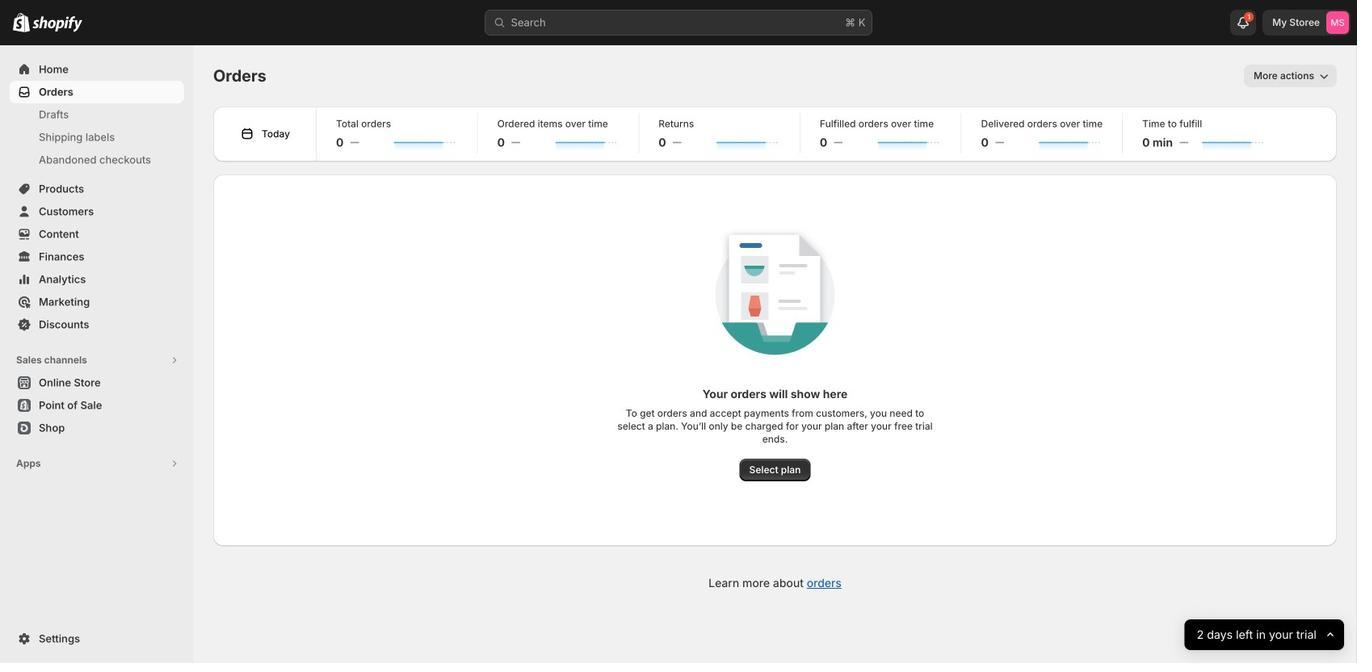 Task type: vqa. For each thing, say whether or not it's contained in the screenshot.
Text Box
no



Task type: locate. For each thing, give the bounding box(es) containing it.
my storee image
[[1327, 11, 1350, 34]]

1 horizontal spatial shopify image
[[32, 16, 82, 32]]

shopify image
[[13, 13, 30, 32], [32, 16, 82, 32]]

0 horizontal spatial shopify image
[[13, 13, 30, 32]]



